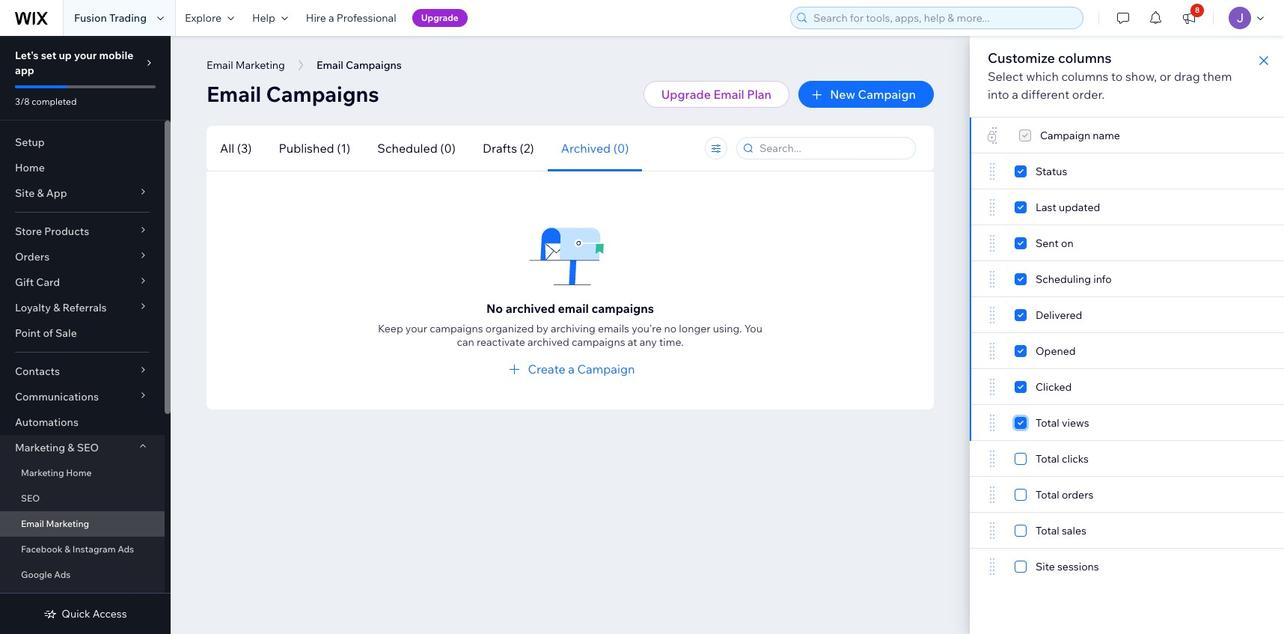 Task type: locate. For each thing, give the bounding box(es) containing it.
app
[[15, 64, 34, 77]]

2 drag . image from the top
[[988, 234, 997, 252]]

& up marketing home "link"
[[68, 441, 75, 454]]

longer
[[679, 322, 711, 335]]

email marketing link
[[0, 511, 165, 537]]

on
[[1062, 237, 1074, 250]]

drag . image left sent on option
[[988, 234, 997, 252]]

info
[[1094, 272, 1112, 286]]

upgrade left plan
[[662, 87, 711, 102]]

& for loyalty
[[53, 301, 60, 314]]

drag . image left total views option
[[988, 414, 997, 432]]

store
[[15, 225, 42, 238]]

all (3) button
[[207, 125, 265, 171]]

Scheduling info checkbox
[[1015, 270, 1112, 288]]

drag . image
[[988, 198, 997, 216], [988, 270, 997, 288], [988, 306, 997, 324], [988, 342, 997, 360], [988, 378, 997, 396], [988, 450, 997, 468]]

sessions
[[1058, 560, 1099, 573]]

drag . image inside total clicks button
[[988, 450, 997, 468]]

& for facebook
[[65, 543, 70, 555]]

site left sessions
[[1036, 560, 1055, 573]]

4 drag . image from the top
[[988, 486, 997, 504]]

drafts (2)
[[483, 140, 534, 155]]

Delivered checkbox
[[1015, 306, 1092, 324]]

drag . image for sent on
[[988, 234, 997, 252]]

0 horizontal spatial home
[[15, 161, 45, 174]]

drag . image inside opened button
[[988, 342, 997, 360]]

& right loyalty
[[53, 301, 60, 314]]

1 horizontal spatial a
[[568, 362, 575, 377]]

0 vertical spatial upgrade
[[421, 12, 459, 23]]

drag . image left the clicked checkbox
[[988, 378, 997, 396]]

sale
[[55, 326, 77, 340]]

email left plan
[[714, 87, 745, 102]]

email marketing inside sidebar element
[[21, 518, 89, 529]]

of
[[43, 326, 53, 340]]

email marketing up facebook
[[21, 518, 89, 529]]

1 horizontal spatial home
[[66, 467, 92, 478]]

home down setup at left
[[15, 161, 45, 174]]

a
[[329, 11, 334, 25], [1012, 87, 1019, 102], [568, 362, 575, 377]]

Sent on checkbox
[[1015, 234, 1074, 252]]

1 (0) from the left
[[440, 140, 456, 155]]

drag . image inside "delivered" 'button'
[[988, 306, 997, 324]]

(0) right archived
[[614, 140, 629, 155]]

orders button
[[0, 244, 165, 269]]

orders
[[1062, 488, 1094, 502]]

contacts
[[15, 365, 60, 378]]

scheduling
[[1036, 272, 1091, 286]]

total for total clicks
[[1036, 452, 1060, 466]]

total inside option
[[1036, 416, 1060, 430]]

seo link
[[0, 486, 165, 511]]

total left views
[[1036, 416, 1060, 430]]

published (1) button
[[265, 125, 364, 171]]

total orders button
[[970, 477, 1285, 513]]

drag . image left total clicks checkbox
[[988, 450, 997, 468]]

automations link
[[0, 409, 165, 435]]

updated
[[1059, 201, 1101, 214]]

seo down marketing home
[[21, 493, 40, 504]]

site inside site sessions option
[[1036, 560, 1055, 573]]

1 vertical spatial a
[[1012, 87, 1019, 102]]

campaign
[[858, 87, 916, 102], [578, 362, 635, 377]]

total views
[[1036, 416, 1090, 430]]

1 horizontal spatial site
[[1036, 560, 1055, 573]]

ads right google
[[54, 569, 71, 580]]

explore
[[185, 11, 222, 25]]

let's
[[15, 49, 39, 62]]

clicks
[[1062, 452, 1089, 466]]

total left the clicks
[[1036, 452, 1060, 466]]

drag . image left opened checkbox
[[988, 342, 997, 360]]

email marketing inside button
[[207, 58, 285, 72]]

hire a professional link
[[297, 0, 405, 36]]

a inside customize columns select which columns to show, or drag them into a different order.
[[1012, 87, 1019, 102]]

& right facebook
[[65, 543, 70, 555]]

0 horizontal spatial upgrade
[[421, 12, 459, 23]]

drag . image left total orders option on the right bottom of page
[[988, 486, 997, 504]]

0 horizontal spatial site
[[15, 186, 35, 200]]

5 drag . image from the top
[[988, 378, 997, 396]]

0 horizontal spatial your
[[74, 49, 97, 62]]

1 horizontal spatial (0)
[[614, 140, 629, 155]]

(2)
[[520, 140, 534, 155]]

archived (0) button
[[548, 125, 643, 171]]

marketing home link
[[0, 460, 165, 486]]

1 vertical spatial home
[[66, 467, 92, 478]]

ads right instagram
[[118, 543, 134, 555]]

1 vertical spatial site
[[1036, 560, 1055, 573]]

drag . image for delivered
[[988, 306, 997, 324]]

& left app
[[37, 186, 44, 200]]

1 horizontal spatial upgrade
[[662, 87, 711, 102]]

email inside email marketing link
[[21, 518, 44, 529]]

drag . image left status checkbox
[[988, 162, 997, 180]]

total for total views
[[1036, 416, 1060, 430]]

1 drag . image from the top
[[988, 162, 997, 180]]

total inside option
[[1036, 488, 1060, 502]]

archived up the create
[[528, 335, 570, 349]]

total left orders
[[1036, 488, 1060, 502]]

drag . image inside "last updated" button
[[988, 198, 997, 216]]

seo up marketing home "link"
[[77, 441, 99, 454]]

seo
[[77, 441, 99, 454], [21, 493, 40, 504]]

gift
[[15, 275, 34, 289]]

create a campaign
[[528, 362, 635, 377]]

1 vertical spatial seo
[[21, 493, 40, 504]]

a right "into"
[[1012, 87, 1019, 102]]

& inside facebook & instagram ads link
[[65, 543, 70, 555]]

drag . image left scheduling info option
[[988, 270, 997, 288]]

8 button
[[1173, 0, 1206, 36]]

0 vertical spatial your
[[74, 49, 97, 62]]

2 total from the top
[[1036, 452, 1060, 466]]

completed
[[32, 96, 77, 107]]

email up facebook
[[21, 518, 44, 529]]

create
[[528, 362, 566, 377]]

them
[[1203, 69, 1233, 84]]

drag . image
[[988, 162, 997, 180], [988, 234, 997, 252], [988, 414, 997, 432], [988, 486, 997, 504], [988, 522, 997, 540], [988, 558, 997, 576]]

columns
[[1059, 49, 1112, 67], [1062, 69, 1109, 84]]

tab list
[[207, 125, 684, 171]]

site left app
[[15, 186, 35, 200]]

0 horizontal spatial ads
[[54, 569, 71, 580]]

1 horizontal spatial email marketing
[[207, 58, 285, 72]]

no archived email campaigns keep your campaigns organized by archiving emails you're no longer using. you can reactivate archived campaigns at any time.
[[378, 301, 763, 349]]

& inside loyalty & referrals "popup button"
[[53, 301, 60, 314]]

total left sales
[[1036, 524, 1060, 537]]

upgrade
[[421, 12, 459, 23], [662, 87, 711, 102]]

1 vertical spatial email marketing
[[21, 518, 89, 529]]

email inside upgrade email plan button
[[714, 87, 745, 102]]

seo inside 'dropdown button'
[[77, 441, 99, 454]]

3 total from the top
[[1036, 488, 1060, 502]]

0 vertical spatial site
[[15, 186, 35, 200]]

help
[[252, 11, 275, 25]]

facebook
[[21, 543, 63, 555]]

organized
[[486, 322, 534, 335]]

email down explore
[[207, 58, 233, 72]]

0 vertical spatial archived
[[506, 301, 555, 316]]

all
[[220, 140, 234, 155]]

by
[[537, 322, 549, 335]]

4 drag . image from the top
[[988, 342, 997, 360]]

archived
[[506, 301, 555, 316], [528, 335, 570, 349]]

mobile
[[99, 49, 134, 62]]

drag . image for clicked
[[988, 378, 997, 396]]

scheduled (0) button
[[364, 125, 469, 171]]

1 drag . image from the top
[[988, 198, 997, 216]]

a inside button
[[568, 362, 575, 377]]

archived up by
[[506, 301, 555, 316]]

1 horizontal spatial campaign
[[858, 87, 916, 102]]

sent
[[1036, 237, 1059, 250]]

drag . image inside total views button
[[988, 414, 997, 432]]

drag . image inside sent on button
[[988, 234, 997, 252]]

1 vertical spatial upgrade
[[662, 87, 711, 102]]

campaigns up "emails"
[[592, 301, 654, 316]]

set
[[41, 49, 56, 62]]

home down the marketing & seo 'dropdown button'
[[66, 467, 92, 478]]

drag . image inside total orders button
[[988, 486, 997, 504]]

2 drag . image from the top
[[988, 270, 997, 288]]

(0) inside archived (0) button
[[614, 140, 629, 155]]

drag . image left last
[[988, 198, 997, 216]]

emails
[[598, 322, 630, 335]]

total orders
[[1036, 488, 1094, 502]]

0 horizontal spatial (0)
[[440, 140, 456, 155]]

6 drag . image from the top
[[988, 558, 997, 576]]

status button
[[970, 153, 1285, 189]]

0 horizontal spatial campaign
[[578, 362, 635, 377]]

3 drag . image from the top
[[988, 306, 997, 324]]

campaigns
[[592, 301, 654, 316], [430, 322, 483, 335], [572, 335, 625, 349]]

drag . image left site sessions option
[[988, 558, 997, 576]]

marketing up email campaigns
[[236, 58, 285, 72]]

drag . image inside 'clicked' button
[[988, 378, 997, 396]]

drag . image inside 'total sales' button
[[988, 522, 997, 540]]

drag . image inside status button
[[988, 162, 997, 180]]

None checkbox
[[1020, 127, 1121, 144]]

drag . image left total sales checkbox
[[988, 522, 997, 540]]

(0) for archived (0)
[[614, 140, 629, 155]]

campaigns up create a campaign
[[572, 335, 625, 349]]

a for campaign
[[568, 362, 575, 377]]

1 total from the top
[[1036, 416, 1060, 430]]

2 horizontal spatial a
[[1012, 87, 1019, 102]]

1 vertical spatial your
[[406, 322, 427, 335]]

0 vertical spatial a
[[329, 11, 334, 25]]

0 horizontal spatial a
[[329, 11, 334, 25]]

your right keep
[[406, 322, 427, 335]]

using.
[[713, 322, 742, 335]]

& inside the marketing & seo 'dropdown button'
[[68, 441, 75, 454]]

& inside site & app popup button
[[37, 186, 44, 200]]

2 vertical spatial a
[[568, 362, 575, 377]]

site
[[15, 186, 35, 200], [1036, 560, 1055, 573]]

& for site
[[37, 186, 44, 200]]

email campaigns
[[207, 81, 379, 107]]

published (1)
[[279, 140, 351, 155]]

0 vertical spatial campaign
[[858, 87, 916, 102]]

a right the create
[[568, 362, 575, 377]]

campaign right new
[[858, 87, 916, 102]]

marketing inside 'dropdown button'
[[15, 441, 65, 454]]

(0) inside scheduled (0) button
[[440, 140, 456, 155]]

email marketing for email marketing button
[[207, 58, 285, 72]]

email
[[207, 58, 233, 72], [207, 81, 261, 107], [714, 87, 745, 102], [21, 518, 44, 529]]

email marketing for email marketing link
[[21, 518, 89, 529]]

1 horizontal spatial your
[[406, 322, 427, 335]]

drag . image for opened
[[988, 342, 997, 360]]

your inside let's set up your mobile app
[[74, 49, 97, 62]]

drag . image for last updated
[[988, 198, 997, 216]]

store products button
[[0, 219, 165, 244]]

opened
[[1036, 344, 1076, 358]]

1 horizontal spatial seo
[[77, 441, 99, 454]]

home
[[15, 161, 45, 174], [66, 467, 92, 478]]

0 vertical spatial ads
[[118, 543, 134, 555]]

total sales button
[[970, 513, 1285, 549]]

facebook & instagram ads link
[[0, 537, 165, 562]]

select
[[988, 69, 1024, 84]]

site for site sessions
[[1036, 560, 1055, 573]]

4 total from the top
[[1036, 524, 1060, 537]]

Search for tools, apps, help & more... field
[[809, 7, 1079, 28]]

your inside no archived email campaigns keep your campaigns organized by archiving emails you're no longer using. you can reactivate archived campaigns at any time.
[[406, 322, 427, 335]]

drag . image for total orders
[[988, 486, 997, 504]]

0 vertical spatial columns
[[1059, 49, 1112, 67]]

upgrade for upgrade
[[421, 12, 459, 23]]

marketing home
[[21, 467, 92, 478]]

different
[[1022, 87, 1070, 102]]

email marketing down the help
[[207, 58, 285, 72]]

3 drag . image from the top
[[988, 414, 997, 432]]

which
[[1026, 69, 1059, 84]]

Site sessions checkbox
[[1015, 558, 1108, 576]]

drag . image inside site sessions button
[[988, 558, 997, 576]]

marketing down automations
[[15, 441, 65, 454]]

upgrade right professional
[[421, 12, 459, 23]]

marketing down marketing & seo
[[21, 467, 64, 478]]

drag . image inside scheduling info button
[[988, 270, 997, 288]]

0 vertical spatial seo
[[77, 441, 99, 454]]

0 vertical spatial home
[[15, 161, 45, 174]]

1 vertical spatial campaign
[[578, 362, 635, 377]]

total
[[1036, 416, 1060, 430], [1036, 452, 1060, 466], [1036, 488, 1060, 502], [1036, 524, 1060, 537]]

site & app
[[15, 186, 67, 200]]

a right hire
[[329, 11, 334, 25]]

upgrade for upgrade email plan
[[662, 87, 711, 102]]

drag
[[1175, 69, 1201, 84]]

campaign down at
[[578, 362, 635, 377]]

0 vertical spatial email marketing
[[207, 58, 285, 72]]

site inside site & app popup button
[[15, 186, 35, 200]]

Total orders checkbox
[[1015, 486, 1103, 504]]

new campaign button
[[799, 81, 934, 108]]

access
[[93, 607, 127, 621]]

6 drag . image from the top
[[988, 450, 997, 468]]

0 horizontal spatial email marketing
[[21, 518, 89, 529]]

5 drag . image from the top
[[988, 522, 997, 540]]

(0) right scheduled
[[440, 140, 456, 155]]

0 horizontal spatial seo
[[21, 493, 40, 504]]

2 (0) from the left
[[614, 140, 629, 155]]

drag . image left delivered checkbox
[[988, 306, 997, 324]]

your right the up
[[74, 49, 97, 62]]



Task type: vqa. For each thing, say whether or not it's contained in the screenshot.
the Trading
yes



Task type: describe. For each thing, give the bounding box(es) containing it.
3/8 completed
[[15, 96, 77, 107]]

site sessions
[[1036, 560, 1099, 573]]

1 vertical spatial columns
[[1062, 69, 1109, 84]]

drag . image for total views
[[988, 414, 997, 432]]

drag . image for total clicks
[[988, 450, 997, 468]]

plan
[[747, 87, 772, 102]]

a for professional
[[329, 11, 334, 25]]

referrals
[[63, 301, 107, 314]]

upgrade email plan
[[662, 87, 772, 102]]

marketing up facebook & instagram ads
[[46, 518, 89, 529]]

tab list containing all (3)
[[207, 125, 684, 171]]

up
[[59, 49, 72, 62]]

you
[[745, 322, 763, 335]]

new campaign
[[830, 87, 916, 102]]

scheduled (0)
[[378, 140, 456, 155]]

1 vertical spatial archived
[[528, 335, 570, 349]]

all (3)
[[220, 140, 252, 155]]

& for marketing
[[68, 441, 75, 454]]

loyalty & referrals button
[[0, 295, 165, 320]]

drafts (2) button
[[469, 125, 548, 171]]

campaigns left 'organized'
[[430, 322, 483, 335]]

show,
[[1126, 69, 1157, 84]]

site sessions button
[[970, 549, 1285, 585]]

drag . image for site sessions
[[988, 558, 997, 576]]

hire a professional
[[306, 11, 396, 25]]

instagram
[[72, 543, 116, 555]]

keep
[[378, 322, 403, 335]]

sidebar element
[[0, 36, 171, 634]]

total for total sales
[[1036, 524, 1060, 537]]

1 horizontal spatial ads
[[118, 543, 134, 555]]

last updated button
[[970, 189, 1285, 225]]

Total clicks checkbox
[[1015, 450, 1098, 468]]

marketing inside button
[[236, 58, 285, 72]]

archived (0)
[[561, 140, 629, 155]]

archiving
[[551, 322, 596, 335]]

delivered
[[1036, 308, 1083, 322]]

drafts
[[483, 140, 517, 155]]

Opened checkbox
[[1015, 342, 1085, 360]]

drag . image for status
[[988, 162, 997, 180]]

scheduled
[[378, 140, 438, 155]]

campaigns
[[266, 81, 379, 107]]

marketing inside "link"
[[21, 467, 64, 478]]

drag . image for total sales
[[988, 522, 997, 540]]

sent on button
[[970, 225, 1285, 261]]

at
[[628, 335, 637, 349]]

Total views checkbox
[[1015, 414, 1099, 432]]

customize columns select which columns to show, or drag them into a different order.
[[988, 49, 1233, 102]]

scheduling info
[[1036, 272, 1112, 286]]

last
[[1036, 201, 1057, 214]]

total clicks
[[1036, 452, 1089, 466]]

total for total orders
[[1036, 488, 1060, 502]]

google ads link
[[0, 562, 165, 588]]

Total sales checkbox
[[1015, 522, 1096, 540]]

clicked
[[1036, 380, 1072, 394]]

sent on
[[1036, 237, 1074, 250]]

customize
[[988, 49, 1056, 67]]

setup link
[[0, 130, 165, 155]]

professional
[[337, 11, 396, 25]]

sales
[[1062, 524, 1087, 537]]

marketing & seo
[[15, 441, 99, 454]]

new
[[830, 87, 856, 102]]

Status checkbox
[[1015, 162, 1068, 180]]

marketing & seo button
[[0, 435, 165, 460]]

products
[[44, 225, 89, 238]]

email inside email marketing button
[[207, 58, 233, 72]]

upgrade button
[[412, 9, 468, 27]]

(3)
[[237, 140, 252, 155]]

contacts button
[[0, 359, 165, 384]]

archived
[[561, 140, 611, 155]]

total sales
[[1036, 524, 1087, 537]]

or
[[1160, 69, 1172, 84]]

status
[[1036, 165, 1068, 178]]

hire
[[306, 11, 326, 25]]

Search... field
[[755, 138, 911, 159]]

Last updated checkbox
[[1015, 198, 1101, 216]]

fusion trading
[[74, 11, 147, 25]]

Clicked checkbox
[[1015, 378, 1081, 396]]

no
[[486, 301, 503, 316]]

1 vertical spatial ads
[[54, 569, 71, 580]]

order.
[[1073, 87, 1105, 102]]

site & app button
[[0, 180, 165, 206]]

app
[[46, 186, 67, 200]]

point of sale
[[15, 326, 77, 340]]

(0) for scheduled (0)
[[440, 140, 456, 155]]

google ads
[[21, 569, 71, 580]]

google
[[21, 569, 52, 580]]

drag . image for scheduling info
[[988, 270, 997, 288]]

communications button
[[0, 384, 165, 409]]

facebook & instagram ads
[[21, 543, 134, 555]]

card
[[36, 275, 60, 289]]

no
[[664, 322, 677, 335]]

3/8
[[15, 96, 30, 107]]

trading
[[109, 11, 147, 25]]

let's set up your mobile app
[[15, 49, 134, 77]]

home link
[[0, 155, 165, 180]]

help button
[[243, 0, 297, 36]]

8
[[1196, 5, 1200, 15]]

gift card button
[[0, 269, 165, 295]]

store products
[[15, 225, 89, 238]]

home inside "link"
[[66, 467, 92, 478]]

email down email marketing button
[[207, 81, 261, 107]]

site for site & app
[[15, 186, 35, 200]]

clicked button
[[970, 369, 1285, 405]]



